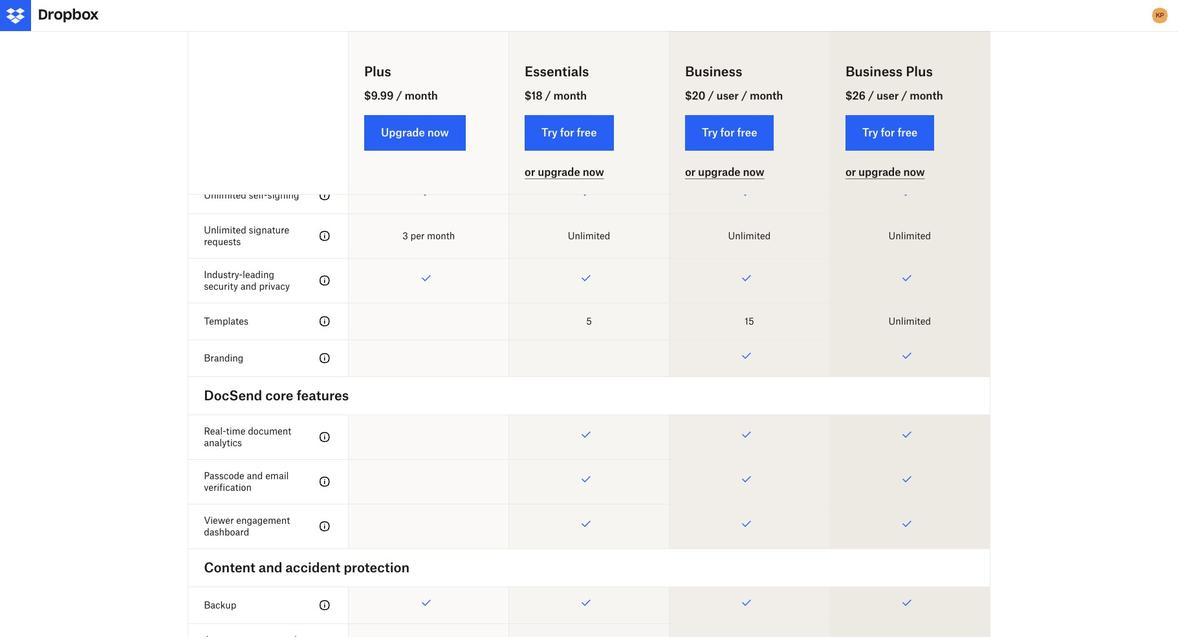 Task type: locate. For each thing, give the bounding box(es) containing it.
standard image for branding
[[317, 351, 333, 366]]

5 standard image from the top
[[317, 474, 333, 490]]

$26
[[845, 89, 866, 102]]

upgrade
[[381, 126, 425, 139]]

requests
[[204, 236, 241, 247]]

or for 3rd try for free link's or upgrade now link
[[845, 166, 856, 179]]

and inside the passcode and email verification
[[247, 471, 263, 482]]

signature
[[249, 225, 289, 236]]

0 horizontal spatial try for free link
[[525, 115, 614, 151]]

1 horizontal spatial free
[[737, 126, 757, 139]]

2 horizontal spatial try for free
[[862, 126, 918, 139]]

kp button
[[1150, 5, 1170, 26]]

content and accident protection
[[204, 560, 410, 576]]

try
[[542, 126, 558, 139], [702, 126, 718, 139], [862, 126, 878, 139]]

standard image
[[317, 229, 333, 244], [317, 273, 333, 289], [317, 314, 333, 329], [317, 351, 333, 366], [317, 474, 333, 490]]

and right content
[[259, 560, 282, 576]]

signing
[[268, 190, 299, 201]]

1 for from the left
[[560, 126, 574, 139]]

1 horizontal spatial try
[[702, 126, 718, 139]]

0 horizontal spatial plus
[[364, 63, 391, 80]]

1 horizontal spatial or upgrade now link
[[685, 166, 764, 179]]

business
[[685, 63, 742, 80], [845, 63, 903, 80]]

1 standard image from the top
[[317, 229, 333, 244]]

2 vertical spatial and
[[259, 560, 282, 576]]

$18 / month
[[525, 89, 587, 102]]

3 or upgrade now from the left
[[845, 166, 925, 179]]

$9.99
[[364, 89, 394, 102]]

unlimited self-signing
[[204, 190, 299, 201]]

1 try for free from the left
[[542, 126, 597, 139]]

or upgrade now
[[525, 166, 604, 179], [685, 166, 764, 179], [845, 166, 925, 179]]

2 upgrade from the left
[[698, 166, 741, 179]]

standard image for signing
[[317, 188, 333, 203]]

standard image for dashboard
[[317, 519, 333, 535]]

user right $20
[[717, 89, 739, 102]]

standard image for templates
[[317, 314, 333, 329]]

3
[[402, 230, 408, 241]]

1 or upgrade now from the left
[[525, 166, 604, 179]]

for down $20 / user / month
[[720, 126, 735, 139]]

1 horizontal spatial or upgrade now
[[685, 166, 764, 179]]

1 horizontal spatial for
[[720, 126, 735, 139]]

1 try from the left
[[542, 126, 558, 139]]

business for business
[[685, 63, 742, 80]]

2 user from the left
[[877, 89, 899, 102]]

0 horizontal spatial for
[[560, 126, 574, 139]]

4 standard image from the top
[[317, 598, 333, 613]]

4 standard image from the top
[[317, 351, 333, 366]]

2 try for free from the left
[[702, 126, 757, 139]]

month for $9.99 / month
[[405, 89, 438, 102]]

not included image for real-time document analytics
[[349, 416, 509, 460]]

2 business from the left
[[845, 63, 903, 80]]

3 try for free from the left
[[862, 126, 918, 139]]

try for free link down $26 / user / month
[[845, 115, 934, 151]]

3 / from the left
[[708, 89, 714, 102]]

branding
[[204, 353, 244, 364]]

and left email
[[247, 471, 263, 482]]

standard image up accident in the left of the page
[[317, 519, 333, 535]]

2 horizontal spatial free
[[898, 126, 918, 139]]

2 horizontal spatial or
[[845, 166, 856, 179]]

for
[[560, 126, 574, 139], [720, 126, 735, 139], [881, 126, 895, 139]]

0 horizontal spatial or upgrade now
[[525, 166, 604, 179]]

1 horizontal spatial try for free
[[702, 126, 757, 139]]

2 horizontal spatial for
[[881, 126, 895, 139]]

4 / from the left
[[741, 89, 747, 102]]

2 horizontal spatial or upgrade now
[[845, 166, 925, 179]]

2 horizontal spatial try
[[862, 126, 878, 139]]

not included image for viewer engagement dashboard
[[349, 505, 509, 549]]

1 horizontal spatial user
[[877, 89, 899, 102]]

upgrade
[[538, 166, 580, 179], [698, 166, 741, 179], [859, 166, 901, 179]]

email
[[265, 471, 289, 482]]

upgrade now link
[[364, 115, 466, 151]]

free down $20 / user / month
[[737, 126, 757, 139]]

industry-leading security and privacy
[[204, 269, 290, 292]]

standard image down features
[[317, 430, 333, 445]]

passcode
[[204, 471, 244, 482]]

1 horizontal spatial business
[[845, 63, 903, 80]]

plus up "$9.99"
[[364, 63, 391, 80]]

2 standard image from the top
[[317, 430, 333, 445]]

and down leading
[[241, 281, 257, 292]]

real-
[[204, 426, 226, 437]]

0 horizontal spatial user
[[717, 89, 739, 102]]

for down $26 / user / month
[[881, 126, 895, 139]]

free
[[577, 126, 597, 139], [737, 126, 757, 139], [898, 126, 918, 139]]

1 business from the left
[[685, 63, 742, 80]]

user
[[717, 89, 739, 102], [877, 89, 899, 102]]

3 upgrade from the left
[[859, 166, 901, 179]]

/ for $26
[[868, 89, 874, 102]]

for down $18 / month
[[560, 126, 574, 139]]

not included image for branding
[[349, 340, 509, 377]]

2 or from the left
[[685, 166, 696, 179]]

2 horizontal spatial or upgrade now link
[[845, 166, 925, 179]]

3 for from the left
[[881, 126, 895, 139]]

2 / from the left
[[545, 89, 551, 102]]

per
[[410, 230, 425, 241]]

3 or from the left
[[845, 166, 856, 179]]

user down business plus on the top of the page
[[877, 89, 899, 102]]

try for free down $20 / user / month
[[702, 126, 757, 139]]

self-
[[249, 190, 268, 201]]

and for content
[[259, 560, 282, 576]]

free down $18 / month
[[577, 126, 597, 139]]

/ for $18
[[545, 89, 551, 102]]

1 plus from the left
[[364, 63, 391, 80]]

5 / from the left
[[868, 89, 874, 102]]

try for free down $26 / user / month
[[862, 126, 918, 139]]

2 horizontal spatial upgrade
[[859, 166, 901, 179]]

0 horizontal spatial or upgrade now link
[[525, 166, 604, 179]]

business up $26
[[845, 63, 903, 80]]

1 / from the left
[[396, 89, 402, 102]]

0 horizontal spatial free
[[577, 126, 597, 139]]

1 standard image from the top
[[317, 188, 333, 203]]

standard image right signing
[[317, 188, 333, 203]]

analytics
[[204, 438, 242, 449]]

or for or upgrade now link related to 1st try for free link from the left
[[525, 166, 535, 179]]

1 horizontal spatial or
[[685, 166, 696, 179]]

3 standard image from the top
[[317, 519, 333, 535]]

docsend core features
[[204, 388, 349, 404]]

1 horizontal spatial upgrade
[[698, 166, 741, 179]]

upgrade for 3rd try for free link
[[859, 166, 901, 179]]

now
[[427, 126, 449, 139], [583, 166, 604, 179], [743, 166, 764, 179], [903, 166, 925, 179]]

0 horizontal spatial try for free
[[542, 126, 597, 139]]

unlimited signature requests
[[204, 225, 289, 247]]

try down $20
[[702, 126, 718, 139]]

/
[[396, 89, 402, 102], [545, 89, 551, 102], [708, 89, 714, 102], [741, 89, 747, 102], [868, 89, 874, 102], [901, 89, 907, 102]]

or upgrade now link for second try for free link from the right
[[685, 166, 764, 179]]

5
[[586, 316, 592, 327]]

try for free for 1st try for free link from the left
[[542, 126, 597, 139]]

business plus
[[845, 63, 933, 80]]

free down $26 / user / month
[[898, 126, 918, 139]]

plus up $26 / user / month
[[906, 63, 933, 80]]

month
[[405, 89, 438, 102], [554, 89, 587, 102], [750, 89, 783, 102], [910, 89, 943, 102], [427, 230, 455, 241]]

0 horizontal spatial upgrade
[[538, 166, 580, 179]]

now for or upgrade now link related to 1st try for free link from the left
[[583, 166, 604, 179]]

3 try from the left
[[862, 126, 878, 139]]

security
[[204, 281, 238, 292]]

/ for $9.99
[[396, 89, 402, 102]]

1 upgrade from the left
[[538, 166, 580, 179]]

0 horizontal spatial business
[[685, 63, 742, 80]]

3 standard image from the top
[[317, 314, 333, 329]]

plus
[[364, 63, 391, 80], [906, 63, 933, 80]]

2 or upgrade now link from the left
[[685, 166, 764, 179]]

and
[[241, 281, 257, 292], [247, 471, 263, 482], [259, 560, 282, 576]]

15
[[745, 316, 754, 327]]

now for 3rd try for free link's or upgrade now link
[[903, 166, 925, 179]]

1 or from the left
[[525, 166, 535, 179]]

standard image
[[317, 188, 333, 203], [317, 430, 333, 445], [317, 519, 333, 535], [317, 598, 333, 613]]

not included image
[[349, 304, 509, 340], [349, 340, 509, 377], [509, 340, 669, 377], [349, 416, 509, 460], [349, 460, 509, 504], [349, 505, 509, 549]]

2 standard image from the top
[[317, 273, 333, 289]]

business up $20
[[685, 63, 742, 80]]

1 horizontal spatial try for free link
[[685, 115, 774, 151]]

standard image for industry-leading security and privacy
[[317, 273, 333, 289]]

standard image down accident in the left of the page
[[317, 598, 333, 613]]

$20 / user / month
[[685, 89, 783, 102]]

1 user from the left
[[717, 89, 739, 102]]

try for free down $18 / month
[[542, 126, 597, 139]]

kp
[[1156, 11, 1164, 19]]

0 vertical spatial and
[[241, 281, 257, 292]]

2 horizontal spatial try for free link
[[845, 115, 934, 151]]

try for free
[[542, 126, 597, 139], [702, 126, 757, 139], [862, 126, 918, 139]]

try for free link
[[525, 115, 614, 151], [685, 115, 774, 151], [845, 115, 934, 151]]

templates
[[204, 316, 248, 327]]

0 horizontal spatial try
[[542, 126, 558, 139]]

1 or upgrade now link from the left
[[525, 166, 604, 179]]

unlimited
[[204, 190, 246, 201], [204, 225, 246, 236], [568, 230, 610, 241], [728, 230, 771, 241], [889, 230, 931, 241], [889, 316, 931, 327]]

or upgrade now link
[[525, 166, 604, 179], [685, 166, 764, 179], [845, 166, 925, 179]]

try for free link down $18 / month
[[525, 115, 614, 151]]

3 or upgrade now link from the left
[[845, 166, 925, 179]]

$20
[[685, 89, 706, 102]]

try down $26
[[862, 126, 878, 139]]

or
[[525, 166, 535, 179], [685, 166, 696, 179], [845, 166, 856, 179]]

1 horizontal spatial plus
[[906, 63, 933, 80]]

standard image for passcode and email verification
[[317, 474, 333, 490]]

upgrade now
[[381, 126, 449, 139]]

1 vertical spatial and
[[247, 471, 263, 482]]

0 horizontal spatial or
[[525, 166, 535, 179]]

2 try for free link from the left
[[685, 115, 774, 151]]

try down $18 / month
[[542, 126, 558, 139]]

try for free link down $20 / user / month
[[685, 115, 774, 151]]

protection
[[344, 560, 410, 576]]

content
[[204, 560, 255, 576]]



Task type: describe. For each thing, give the bounding box(es) containing it.
try for free for second try for free link from the right
[[702, 126, 757, 139]]

3 per month
[[402, 230, 455, 241]]

upgrade for second try for free link from the right
[[698, 166, 741, 179]]

/ for $20
[[708, 89, 714, 102]]

passcode and email verification
[[204, 471, 289, 493]]

and for passcode
[[247, 471, 263, 482]]

not included image for templates
[[349, 304, 509, 340]]

month for $18 / month
[[554, 89, 587, 102]]

3 free from the left
[[898, 126, 918, 139]]

month for 3 per month
[[427, 230, 455, 241]]

accident
[[286, 560, 340, 576]]

standard image for unlimited signature requests
[[317, 229, 333, 244]]

time
[[226, 426, 245, 437]]

standard image for document
[[317, 430, 333, 445]]

or upgrade now link for 1st try for free link from the left
[[525, 166, 604, 179]]

upgrade for 1st try for free link from the left
[[538, 166, 580, 179]]

$18
[[525, 89, 543, 102]]

1 try for free link from the left
[[525, 115, 614, 151]]

included element
[[349, 50, 509, 94]]

features
[[297, 388, 349, 404]]

try for free for 3rd try for free link
[[862, 126, 918, 139]]

document
[[248, 426, 291, 437]]

or for second try for free link from the right or upgrade now link
[[685, 166, 696, 179]]

$26 / user / month
[[845, 89, 943, 102]]

leading
[[243, 269, 274, 280]]

now for second try for free link from the right or upgrade now link
[[743, 166, 764, 179]]

business for business plus
[[845, 63, 903, 80]]

core
[[265, 388, 293, 404]]

2 or upgrade now from the left
[[685, 166, 764, 179]]

dashboard
[[204, 527, 249, 538]]

user for $20
[[717, 89, 739, 102]]

docsend
[[204, 388, 262, 404]]

engagement
[[236, 515, 290, 526]]

viewer engagement dashboard
[[204, 515, 290, 538]]

not included image for passcode and email verification
[[349, 460, 509, 504]]

or upgrade now link for 3rd try for free link
[[845, 166, 925, 179]]

real-time document analytics
[[204, 426, 291, 449]]

backup
[[204, 600, 236, 611]]

$9.99 / month
[[364, 89, 438, 102]]

and inside industry-leading security and privacy
[[241, 281, 257, 292]]

user for $26
[[877, 89, 899, 102]]

2 for from the left
[[720, 126, 735, 139]]

3 try for free link from the left
[[845, 115, 934, 151]]

essentials
[[525, 63, 589, 80]]

unlimited inside unlimited signature requests
[[204, 225, 246, 236]]

2 free from the left
[[737, 126, 757, 139]]

viewer
[[204, 515, 234, 526]]

privacy
[[259, 281, 290, 292]]

2 try from the left
[[702, 126, 718, 139]]

industry-
[[204, 269, 243, 280]]

1 free from the left
[[577, 126, 597, 139]]

verification
[[204, 482, 252, 493]]

6 / from the left
[[901, 89, 907, 102]]

2 plus from the left
[[906, 63, 933, 80]]



Task type: vqa. For each thing, say whether or not it's contained in the screenshot.
the Import
no



